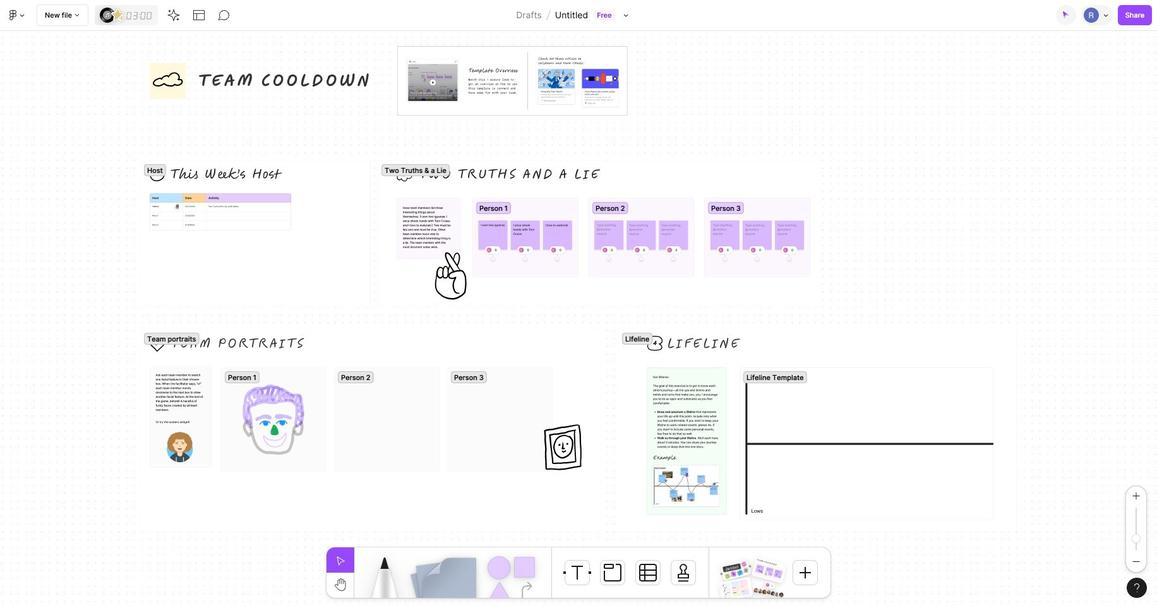 Task type: locate. For each thing, give the bounding box(es) containing it.
team charter image
[[719, 577, 753, 602]]



Task type: describe. For each thing, give the bounding box(es) containing it.
view comments image
[[218, 9, 231, 21]]

help image
[[1135, 584, 1140, 593]]

File name text field
[[555, 7, 589, 23]]

multiplayer tools image
[[1102, 0, 1112, 30]]

main toolbar region
[[0, 0, 1158, 31]]

team cooldown image
[[752, 557, 787, 584]]



